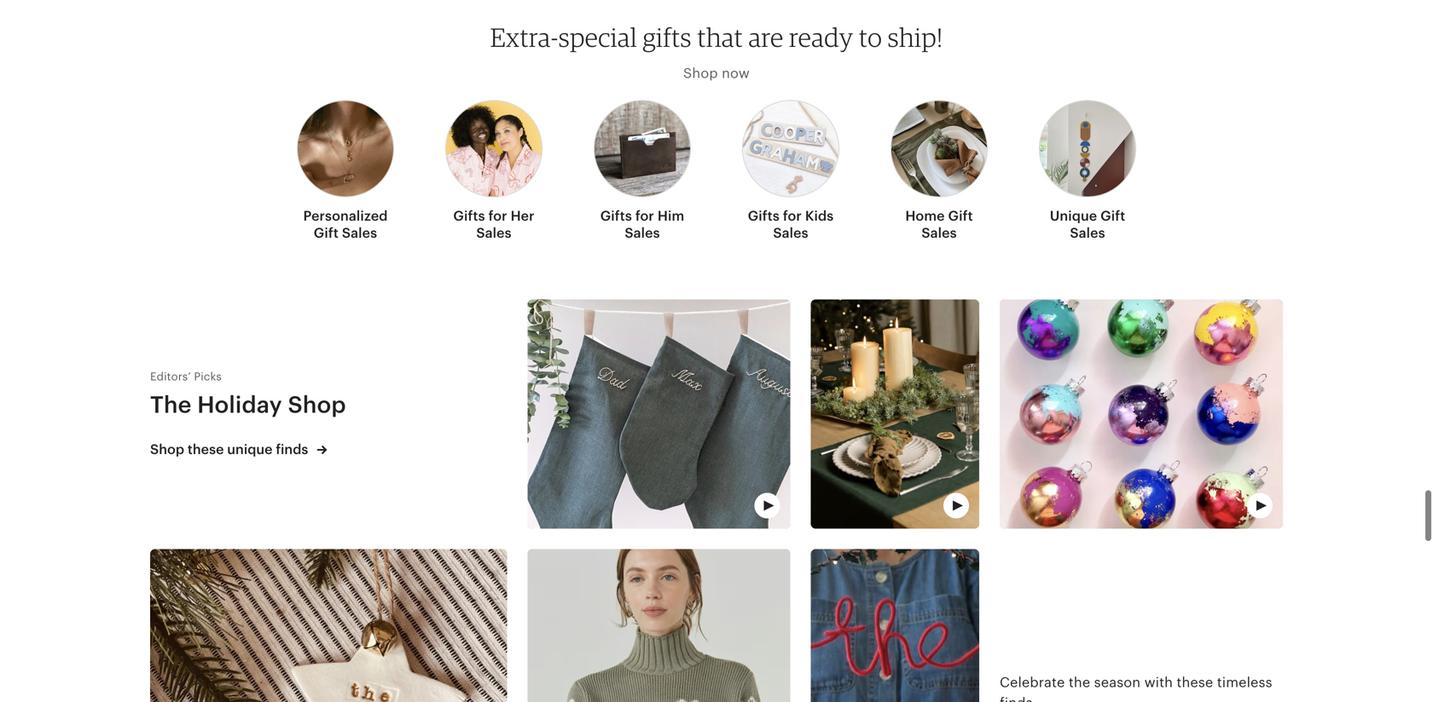 Task type: locate. For each thing, give the bounding box(es) containing it.
2 for from the left
[[635, 209, 654, 224]]

home gift sales link
[[891, 90, 988, 249]]

these left unique
[[188, 442, 224, 458]]

gifts inside the "gifts for kids sales"
[[748, 209, 780, 224]]

now
[[722, 66, 750, 81]]

gifts for gifts for kids sales
[[748, 209, 780, 224]]

gift for unique gift sales
[[1101, 209, 1126, 224]]

gifts left kids
[[748, 209, 780, 224]]

2 horizontal spatial for
[[783, 209, 802, 224]]

for
[[488, 209, 507, 224], [635, 209, 654, 224], [783, 209, 802, 224]]

him
[[658, 209, 684, 224]]

0 horizontal spatial shop
[[150, 442, 184, 458]]

shop down "the"
[[150, 442, 184, 458]]

shop
[[683, 66, 718, 81], [288, 392, 346, 418], [150, 442, 184, 458]]

sales down kids
[[773, 226, 808, 241]]

sales
[[342, 226, 377, 241], [476, 226, 512, 241], [625, 226, 660, 241], [773, 226, 808, 241], [922, 226, 957, 241], [1070, 226, 1105, 241]]

for inside the "gifts for kids sales"
[[783, 209, 802, 224]]

2 horizontal spatial gift
[[1101, 209, 1126, 224]]

6 sales from the left
[[1070, 226, 1105, 241]]

special
[[559, 21, 637, 53]]

for inside gifts for her sales
[[488, 209, 507, 224]]

gift inside home gift sales
[[948, 209, 973, 224]]

picks
[[194, 371, 222, 384]]

2 vertical spatial shop
[[150, 442, 184, 458]]

sales down home
[[922, 226, 957, 241]]

for left him
[[635, 209, 654, 224]]

gifts left the her
[[453, 209, 485, 224]]

gift right home
[[948, 209, 973, 224]]

sales inside gifts for him sales
[[625, 226, 660, 241]]

sales down unique
[[1070, 226, 1105, 241]]

gift down personalized
[[314, 226, 339, 241]]

2 horizontal spatial gifts
[[748, 209, 780, 224]]

shop up shop these unique finds "link" at the bottom of page
[[288, 392, 346, 418]]

shop inside the editors' picks the holiday shop
[[288, 392, 346, 418]]

celebrate
[[1000, 676, 1065, 691]]

4 sales from the left
[[773, 226, 808, 241]]

0 horizontal spatial gifts
[[453, 209, 485, 224]]

gift inside unique gift sales
[[1101, 209, 1126, 224]]

shop these unique finds link
[[150, 441, 507, 460]]

for inside gifts for him sales
[[635, 209, 654, 224]]

1 sales from the left
[[342, 226, 377, 241]]

0 vertical spatial shop
[[683, 66, 718, 81]]

to
[[859, 21, 882, 53]]

5 sales from the left
[[922, 226, 957, 241]]

home gift sales
[[905, 209, 973, 241]]

sales down the her
[[476, 226, 512, 241]]

gifts inside gifts for her sales
[[453, 209, 485, 224]]

3 gifts from the left
[[748, 209, 780, 224]]

these inside "link"
[[188, 442, 224, 458]]

3 for from the left
[[783, 209, 802, 224]]

1 vertical spatial these
[[1177, 676, 1213, 691]]

these
[[188, 442, 224, 458], [1177, 676, 1213, 691]]

0 horizontal spatial these
[[188, 442, 224, 458]]

shop inside shop these unique finds "link"
[[150, 442, 184, 458]]

handmade personalised clay bauble tree decoration, christmas decoration, tree decs, boho decor, bohemian, xmas, noel, decoration gift image
[[150, 550, 507, 703]]

1 horizontal spatial for
[[635, 209, 654, 224]]

gifts for gifts for her sales
[[453, 209, 485, 224]]

with
[[1145, 676, 1173, 691]]

gift
[[948, 209, 973, 224], [1101, 209, 1126, 224], [314, 226, 339, 241]]

sales inside personalized gift sales
[[342, 226, 377, 241]]

gifts for kids sales link
[[742, 90, 839, 249]]

these right with
[[1177, 676, 1213, 691]]

sage green winter fairisle sweater, sustainable merino wool turtleneck sweater, perfect winter gift, fitted chunky patterned knit sweater image
[[528, 550, 791, 703]]

personalized
[[303, 209, 388, 224]]

sales inside gifts for her sales
[[476, 226, 512, 241]]

0 horizontal spatial for
[[488, 209, 507, 224]]

extra-
[[490, 21, 559, 53]]

1 vertical spatial shop
[[288, 392, 346, 418]]

for left kids
[[783, 209, 802, 224]]

0 vertical spatial these
[[188, 442, 224, 458]]

gifts left him
[[600, 209, 632, 224]]

unique gift sales
[[1050, 209, 1126, 241]]

unique
[[227, 442, 273, 458]]

2 gifts from the left
[[600, 209, 632, 224]]

gifts inside gifts for him sales
[[600, 209, 632, 224]]

2 sales from the left
[[476, 226, 512, 241]]

finds
[[276, 442, 308, 458]]

the
[[1069, 676, 1091, 691]]

3 sales from the left
[[625, 226, 660, 241]]

personalised family name holly light wreath image
[[811, 550, 979, 703]]

are
[[749, 21, 784, 53]]

0 horizontal spatial gift
[[314, 226, 339, 241]]

gift inside personalized gift sales
[[314, 226, 339, 241]]

1 for from the left
[[488, 209, 507, 224]]

1 gifts from the left
[[453, 209, 485, 224]]

gift right unique
[[1101, 209, 1126, 224]]

1 horizontal spatial these
[[1177, 676, 1213, 691]]

gifts for him sales
[[600, 209, 684, 241]]

1 horizontal spatial gifts
[[600, 209, 632, 224]]

shop left "now"
[[683, 66, 718, 81]]

1 horizontal spatial shop
[[288, 392, 346, 418]]

2 horizontal spatial shop
[[683, 66, 718, 81]]

gifts
[[453, 209, 485, 224], [600, 209, 632, 224], [748, 209, 780, 224]]

editors' picks the holiday shop
[[150, 371, 346, 418]]

sales down him
[[625, 226, 660, 241]]

for left the her
[[488, 209, 507, 224]]

1 horizontal spatial gift
[[948, 209, 973, 224]]

sales down personalized
[[342, 226, 377, 241]]



Task type: describe. For each thing, give the bounding box(es) containing it.
gifts for kids sales
[[748, 209, 834, 241]]

set of 12 multicolored gold leaf christmas ornaments - colorful metallic 2" glass balls image
[[1000, 300, 1283, 529]]

holiday
[[197, 392, 282, 418]]

personalized gift sales
[[303, 209, 388, 241]]

for for her
[[488, 209, 507, 224]]

finds.
[[1000, 696, 1037, 703]]

home
[[905, 209, 945, 224]]

gift for personalized gift sales
[[314, 226, 339, 241]]

season
[[1094, 676, 1141, 691]]

sales inside unique gift sales
[[1070, 226, 1105, 241]]

gifts for her sales
[[453, 209, 535, 241]]

gifts for her sales link
[[445, 90, 543, 249]]

shop these unique finds
[[150, 442, 312, 458]]

shop for shop these unique finds
[[150, 442, 184, 458]]

holiday table runner, table setting, farmhouse table setting, custom size, christmas runner, natural table decor, soft table runner image
[[811, 300, 979, 529]]

kids
[[805, 209, 834, 224]]

unique
[[1050, 209, 1097, 224]]

for for kids
[[783, 209, 802, 224]]

ship!
[[888, 21, 943, 53]]

gifts for gifts for him sales
[[600, 209, 632, 224]]

that
[[697, 21, 743, 53]]

unique gift sales link
[[1039, 90, 1136, 249]]

editors'
[[150, 371, 191, 384]]

personalized gift sales link
[[297, 90, 394, 249]]

hand embroidered linen personalized holiday stocking in basil green image
[[528, 300, 791, 529]]

shop now
[[683, 66, 750, 81]]

for for him
[[635, 209, 654, 224]]

extra-special gifts that are ready to ship!
[[490, 21, 943, 53]]

shop for shop now
[[683, 66, 718, 81]]

sales inside home gift sales
[[922, 226, 957, 241]]

timeless
[[1217, 676, 1273, 691]]

celebrate the season with these timeless finds.
[[1000, 676, 1273, 703]]

ready
[[789, 21, 854, 53]]

sales inside the "gifts for kids sales"
[[773, 226, 808, 241]]

gifts for him sales link
[[594, 90, 691, 249]]

the
[[150, 392, 192, 418]]

gifts
[[643, 21, 692, 53]]

her
[[511, 209, 535, 224]]

these inside celebrate the season with these timeless finds.
[[1177, 676, 1213, 691]]

gift for home gift sales
[[948, 209, 973, 224]]



Task type: vqa. For each thing, say whether or not it's contained in the screenshot.
Gift inside Personalized Gift Sales
yes



